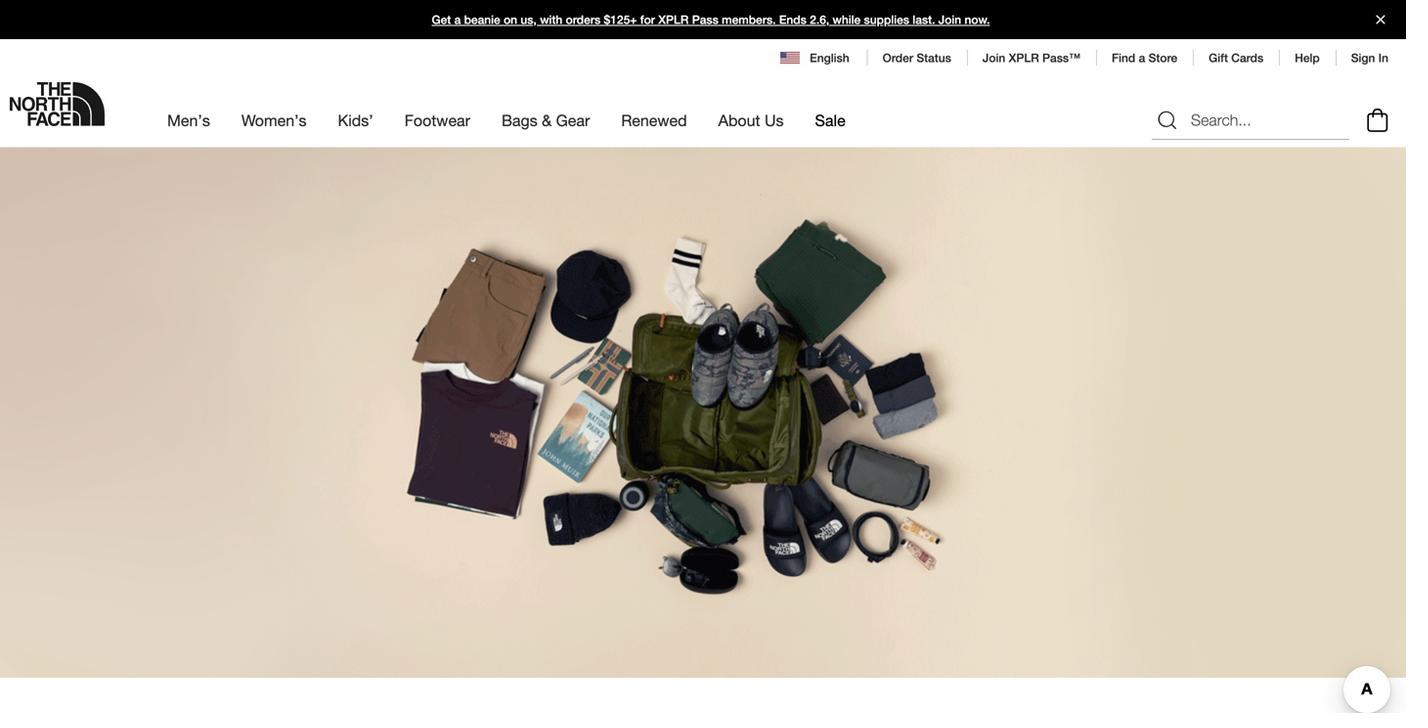 Task type: describe. For each thing, give the bounding box(es) containing it.
0 horizontal spatial xplr
[[659, 13, 689, 26]]

sale
[[816, 111, 846, 130]]

0 horizontal spatial join
[[939, 13, 962, 26]]

close image
[[1369, 15, 1394, 24]]

join xplr pass™
[[983, 51, 1081, 65]]

order
[[883, 51, 914, 65]]

renewed link
[[622, 94, 687, 147]]

get a beanie on us, with orders $125+ for xplr pass members. ends 2.6, while supplies last. join now.
[[432, 13, 991, 26]]

bags & gear link
[[502, 94, 590, 147]]

stop motion studio gift of a base camp voyager from the north face getting loaded with gear. image
[[0, 147, 1407, 678]]

while
[[833, 13, 861, 26]]

kids' link
[[338, 94, 373, 147]]

get
[[432, 13, 451, 26]]

order status link
[[883, 51, 952, 65]]

with
[[540, 13, 563, 26]]

sale link
[[816, 94, 846, 147]]

men's link
[[167, 94, 210, 147]]

find
[[1112, 51, 1136, 65]]

pass™
[[1043, 51, 1081, 65]]

gift
[[1209, 51, 1229, 65]]

about
[[719, 111, 761, 130]]

the north face home page image
[[10, 82, 105, 126]]

find a store
[[1112, 51, 1178, 65]]

on
[[504, 13, 518, 26]]

sign in button
[[1352, 51, 1389, 65]]

sign
[[1352, 51, 1376, 65]]

women's link
[[242, 94, 307, 147]]

gift cards
[[1209, 51, 1264, 65]]

&
[[542, 111, 552, 130]]

bags
[[502, 111, 538, 130]]

1 vertical spatial join
[[983, 51, 1006, 65]]

cards
[[1232, 51, 1264, 65]]

men's
[[167, 111, 210, 130]]

gift cards link
[[1209, 51, 1264, 65]]

status
[[917, 51, 952, 65]]

bags & gear
[[502, 111, 590, 130]]

beanie
[[464, 13, 501, 26]]

us
[[765, 111, 784, 130]]

2.6,
[[810, 13, 830, 26]]

view cart image
[[1363, 106, 1394, 135]]

1 vertical spatial xplr
[[1009, 51, 1040, 65]]

find a store link
[[1112, 51, 1178, 65]]

last.
[[913, 13, 936, 26]]



Task type: locate. For each thing, give the bounding box(es) containing it.
1 horizontal spatial a
[[1139, 51, 1146, 65]]

store
[[1149, 51, 1178, 65]]

english link
[[781, 49, 852, 67]]

a for get
[[455, 13, 461, 26]]

for
[[641, 13, 655, 26]]

kids'
[[338, 111, 373, 130]]

supplies
[[864, 13, 910, 26]]

join
[[939, 13, 962, 26], [983, 51, 1006, 65]]

a right get at the left
[[455, 13, 461, 26]]

$125+
[[604, 13, 637, 26]]

0 vertical spatial join
[[939, 13, 962, 26]]

sign in
[[1352, 51, 1389, 65]]

help link
[[1296, 51, 1321, 65]]

pass
[[692, 13, 719, 26]]

1 horizontal spatial xplr
[[1009, 51, 1040, 65]]

english
[[810, 51, 850, 65]]

1 vertical spatial a
[[1139, 51, 1146, 65]]

gear
[[556, 111, 590, 130]]

a right find
[[1139, 51, 1146, 65]]

xplr left pass™
[[1009, 51, 1040, 65]]

order status
[[883, 51, 952, 65]]

Search search field
[[1153, 101, 1350, 140]]

0 vertical spatial xplr
[[659, 13, 689, 26]]

now.
[[965, 13, 991, 26]]

xplr
[[659, 13, 689, 26], [1009, 51, 1040, 65]]

search all image
[[1156, 109, 1180, 132]]

0 horizontal spatial a
[[455, 13, 461, 26]]

0 vertical spatial a
[[455, 13, 461, 26]]

women's
[[242, 111, 307, 130]]

a
[[455, 13, 461, 26], [1139, 51, 1146, 65]]

in
[[1379, 51, 1389, 65]]

ends
[[780, 13, 807, 26]]

join down now.
[[983, 51, 1006, 65]]

footwear
[[405, 111, 471, 130]]

main content
[[0, 147, 1407, 713]]

us,
[[521, 13, 537, 26]]

join xplr pass™ link
[[983, 51, 1081, 65]]

about us
[[719, 111, 784, 130]]

footwear link
[[405, 94, 471, 147]]

renewed
[[622, 111, 687, 130]]

help
[[1296, 51, 1321, 65]]

orders
[[566, 13, 601, 26]]

about us link
[[719, 94, 784, 147]]

a for find
[[1139, 51, 1146, 65]]

get a beanie on us, with orders $125+ for xplr pass members. ends 2.6, while supplies last. join now. link
[[0, 0, 1407, 39]]

members.
[[722, 13, 776, 26]]

xplr right for
[[659, 13, 689, 26]]

join right last. on the top right
[[939, 13, 962, 26]]

1 horizontal spatial join
[[983, 51, 1006, 65]]



Task type: vqa. For each thing, say whether or not it's contained in the screenshot.
us,
yes



